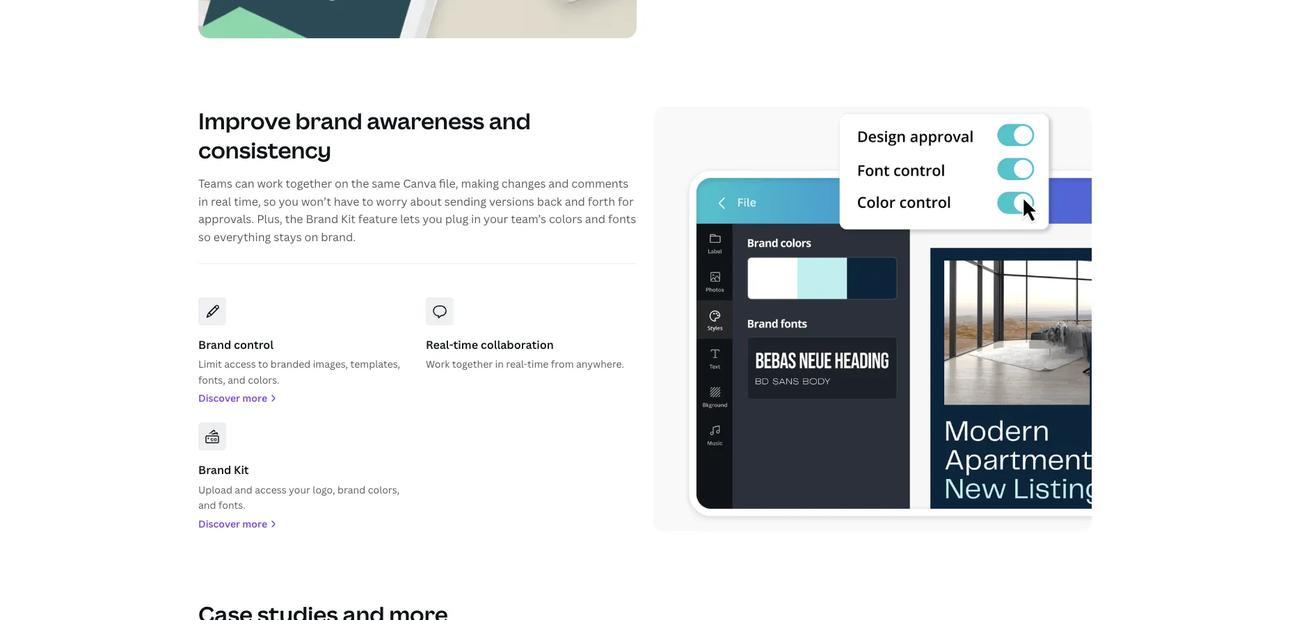 Task type: locate. For each thing, give the bounding box(es) containing it.
access inside limit access to branded images, templates, fonts, and colors.
[[224, 358, 256, 371]]

1 discover more link from the top
[[198, 391, 409, 407]]

time left collaboration
[[453, 337, 478, 353]]

your
[[484, 212, 508, 227], [289, 484, 310, 497]]

collaboration
[[481, 337, 554, 353]]

discover more down fonts.
[[198, 518, 267, 531]]

to inside teams can work together on the same canva file, making changes and comments in real time, so you won't have to worry about sending versions back and forth for approvals. plus, the brand kit feature lets you plug in your team's colors and fonts so everything stays on brand.
[[362, 194, 373, 209]]

0 vertical spatial discover
[[198, 392, 240, 405]]

consistency
[[198, 135, 331, 165]]

won't
[[301, 194, 331, 209]]

1 horizontal spatial kit
[[341, 212, 356, 227]]

0 horizontal spatial so
[[198, 230, 211, 245]]

time left from on the left bottom
[[527, 358, 549, 371]]

together up won't
[[286, 176, 332, 192]]

0 vertical spatial brand
[[295, 106, 362, 136]]

your left logo,
[[289, 484, 310, 497]]

2 horizontal spatial in
[[495, 358, 504, 371]]

0 vertical spatial you
[[279, 194, 299, 209]]

branded
[[271, 358, 311, 371]]

and right the fonts, on the bottom left of the page
[[228, 373, 246, 387]]

access
[[224, 358, 256, 371], [255, 484, 286, 497]]

discover more link
[[198, 391, 409, 407], [198, 517, 409, 532]]

to up "colors."
[[258, 358, 268, 371]]

1 discover more from the top
[[198, 392, 267, 405]]

more
[[242, 392, 267, 405], [242, 518, 267, 531]]

2 discover from the top
[[198, 518, 240, 531]]

0 horizontal spatial kit
[[234, 463, 249, 478]]

discover more link down limit access to branded images, templates, fonts, and colors.
[[198, 391, 409, 407]]

discover more link down brand kit upload and access your logo, brand colors, and fonts.
[[198, 517, 409, 532]]

1 vertical spatial access
[[255, 484, 286, 497]]

0 vertical spatial together
[[286, 176, 332, 192]]

can
[[235, 176, 254, 192]]

you down about
[[423, 212, 442, 227]]

colors
[[549, 212, 582, 227]]

file,
[[439, 176, 458, 192]]

1 vertical spatial your
[[289, 484, 310, 497]]

and up fonts.
[[235, 484, 252, 497]]

0 vertical spatial time
[[453, 337, 478, 353]]

in
[[198, 194, 208, 209], [471, 212, 481, 227], [495, 358, 504, 371]]

1 vertical spatial discover
[[198, 518, 240, 531]]

you down work
[[279, 194, 299, 209]]

time
[[453, 337, 478, 353], [527, 358, 549, 371]]

limit access to branded images, templates, fonts, and colors.
[[198, 358, 400, 387]]

on
[[335, 176, 349, 192], [304, 230, 318, 245]]

your down versions
[[484, 212, 508, 227]]

1 vertical spatial more
[[242, 518, 267, 531]]

1 horizontal spatial to
[[362, 194, 373, 209]]

1 vertical spatial discover more link
[[198, 517, 409, 532]]

to up feature
[[362, 194, 373, 209]]

brand
[[306, 212, 338, 227], [198, 337, 231, 353], [198, 463, 231, 478]]

0 vertical spatial the
[[351, 176, 369, 192]]

0 vertical spatial discover more
[[198, 392, 267, 405]]

1 horizontal spatial time
[[527, 358, 549, 371]]

you
[[279, 194, 299, 209], [423, 212, 442, 227]]

0 horizontal spatial on
[[304, 230, 318, 245]]

discover more down the fonts, on the bottom left of the page
[[198, 392, 267, 405]]

0 vertical spatial kit
[[341, 212, 356, 227]]

brand control
[[198, 337, 274, 353]]

kit
[[341, 212, 356, 227], [234, 463, 249, 478]]

on right 'stays'
[[304, 230, 318, 245]]

0 horizontal spatial to
[[258, 358, 268, 371]]

discover down fonts.
[[198, 518, 240, 531]]

0 horizontal spatial your
[[289, 484, 310, 497]]

1 vertical spatial time
[[527, 358, 549, 371]]

0 vertical spatial in
[[198, 194, 208, 209]]

1 vertical spatial together
[[452, 358, 493, 371]]

comments
[[572, 176, 629, 192]]

brand
[[295, 106, 362, 136], [337, 484, 366, 497]]

to
[[362, 194, 373, 209], [258, 358, 268, 371]]

discover more
[[198, 392, 267, 405], [198, 518, 267, 531]]

0 horizontal spatial together
[[286, 176, 332, 192]]

1 vertical spatial kit
[[234, 463, 249, 478]]

the up 'stays'
[[285, 212, 303, 227]]

0 vertical spatial discover more link
[[198, 391, 409, 407]]

work
[[257, 176, 283, 192]]

1 horizontal spatial together
[[452, 358, 493, 371]]

brand inside brand kit upload and access your logo, brand colors, and fonts.
[[198, 463, 231, 478]]

colors,
[[368, 484, 400, 497]]

1 vertical spatial discover more
[[198, 518, 267, 531]]

more down "colors."
[[242, 392, 267, 405]]

so down approvals. at the left top of page
[[198, 230, 211, 245]]

and inside limit access to branded images, templates, fonts, and colors.
[[228, 373, 246, 387]]

0 horizontal spatial time
[[453, 337, 478, 353]]

1 vertical spatial the
[[285, 212, 303, 227]]

2 discover more from the top
[[198, 518, 267, 531]]

1 horizontal spatial in
[[471, 212, 481, 227]]

limit
[[198, 358, 222, 371]]

0 vertical spatial on
[[335, 176, 349, 192]]

kit inside teams can work together on the same canva file, making changes and comments in real time, so you won't have to worry about sending versions back and forth for approvals. plus, the brand kit feature lets you plug in your team's colors and fonts so everything stays on brand.
[[341, 212, 356, 227]]

kit up fonts.
[[234, 463, 249, 478]]

brand inside improve brand awareness and consistency
[[295, 106, 362, 136]]

together
[[286, 176, 332, 192], [452, 358, 493, 371]]

so up plus,
[[264, 194, 276, 209]]

work
[[426, 358, 450, 371]]

logo,
[[313, 484, 335, 497]]

brand inside brand kit upload and access your logo, brand colors, and fonts.
[[337, 484, 366, 497]]

to inside limit access to branded images, templates, fonts, and colors.
[[258, 358, 268, 371]]

0 vertical spatial to
[[362, 194, 373, 209]]

brand kit example for real estate marketing in canva image
[[653, 107, 1092, 532]]

teams can work together on the same canva file, making changes and comments in real time, so you won't have to worry about sending versions back and forth for approvals. plus, the brand kit feature lets you plug in your team's colors and fonts so everything stays on brand.
[[198, 176, 636, 245]]

1 vertical spatial to
[[258, 358, 268, 371]]

brand kit upload and access your logo, brand colors, and fonts.
[[198, 463, 400, 512]]

access left logo,
[[255, 484, 286, 497]]

2 discover more link from the top
[[198, 517, 409, 532]]

and down upload on the bottom
[[198, 499, 216, 512]]

access down brand control
[[224, 358, 256, 371]]

control
[[234, 337, 274, 353]]

1 horizontal spatial the
[[351, 176, 369, 192]]

and up back
[[549, 176, 569, 192]]

1 discover from the top
[[198, 392, 240, 405]]

kit down 'have'
[[341, 212, 356, 227]]

0 horizontal spatial you
[[279, 194, 299, 209]]

lets
[[400, 212, 420, 227]]

have
[[334, 194, 359, 209]]

1 vertical spatial you
[[423, 212, 442, 227]]

and up changes
[[489, 106, 531, 136]]

time,
[[234, 194, 261, 209]]

0 horizontal spatial in
[[198, 194, 208, 209]]

together right work
[[452, 358, 493, 371]]

in left real-
[[495, 358, 504, 371]]

1 vertical spatial so
[[198, 230, 211, 245]]

in left real
[[198, 194, 208, 209]]

0 vertical spatial brand
[[306, 212, 338, 227]]

brand up upload on the bottom
[[198, 463, 231, 478]]

1 horizontal spatial your
[[484, 212, 508, 227]]

2 vertical spatial in
[[495, 358, 504, 371]]

1 vertical spatial on
[[304, 230, 318, 245]]

2 vertical spatial brand
[[198, 463, 231, 478]]

team's
[[511, 212, 546, 227]]

in inside real-time collaboration work together in real-time from anywhere.
[[495, 358, 504, 371]]

1 vertical spatial brand
[[198, 337, 231, 353]]

0 vertical spatial more
[[242, 392, 267, 405]]

back
[[537, 194, 562, 209]]

brand up 'limit'
[[198, 337, 231, 353]]

your inside brand kit upload and access your logo, brand colors, and fonts.
[[289, 484, 310, 497]]

access inside brand kit upload and access your logo, brand colors, and fonts.
[[255, 484, 286, 497]]

and
[[489, 106, 531, 136], [549, 176, 569, 192], [565, 194, 585, 209], [585, 212, 605, 227], [228, 373, 246, 387], [235, 484, 252, 497], [198, 499, 216, 512]]

the
[[351, 176, 369, 192], [285, 212, 303, 227]]

brand down won't
[[306, 212, 338, 227]]

the up 'have'
[[351, 176, 369, 192]]

and down forth
[[585, 212, 605, 227]]

so
[[264, 194, 276, 209], [198, 230, 211, 245]]

discover down the fonts, on the bottom left of the page
[[198, 392, 240, 405]]

1 vertical spatial brand
[[337, 484, 366, 497]]

0 vertical spatial so
[[264, 194, 276, 209]]

in right "plug"
[[471, 212, 481, 227]]

images,
[[313, 358, 348, 371]]

discover
[[198, 392, 240, 405], [198, 518, 240, 531]]

0 vertical spatial access
[[224, 358, 256, 371]]

more down fonts.
[[242, 518, 267, 531]]

on up 'have'
[[335, 176, 349, 192]]

0 vertical spatial your
[[484, 212, 508, 227]]



Task type: describe. For each thing, give the bounding box(es) containing it.
plus,
[[257, 212, 282, 227]]

making
[[461, 176, 499, 192]]

1 horizontal spatial so
[[264, 194, 276, 209]]

kit inside brand kit upload and access your logo, brand colors, and fonts.
[[234, 463, 249, 478]]

upload
[[198, 484, 232, 497]]

fonts
[[608, 212, 636, 227]]

and inside improve brand awareness and consistency
[[489, 106, 531, 136]]

real-
[[506, 358, 527, 371]]

stays
[[274, 230, 302, 245]]

brand for brand control
[[198, 337, 231, 353]]

together inside real-time collaboration work together in real-time from anywhere.
[[452, 358, 493, 371]]

colors.
[[248, 373, 280, 387]]

awareness
[[367, 106, 484, 136]]

sending
[[444, 194, 486, 209]]

worry
[[376, 194, 407, 209]]

forth
[[588, 194, 615, 209]]

1 horizontal spatial on
[[335, 176, 349, 192]]

teams
[[198, 176, 232, 192]]

versions
[[489, 194, 534, 209]]

together inside teams can work together on the same canva file, making changes and comments in real time, so you won't have to worry about sending versions back and forth for approvals. plus, the brand kit feature lets you plug in your team's colors and fonts so everything stays on brand.
[[286, 176, 332, 192]]

real-
[[426, 337, 453, 353]]

templates,
[[350, 358, 400, 371]]

and up colors
[[565, 194, 585, 209]]

1 more from the top
[[242, 392, 267, 405]]

your inside teams can work together on the same canva file, making changes and comments in real time, so you won't have to worry about sending versions back and forth for approvals. plus, the brand kit feature lets you plug in your team's colors and fonts so everything stays on brand.
[[484, 212, 508, 227]]

fonts,
[[198, 373, 225, 387]]

improve
[[198, 106, 291, 136]]

real estate marketing visuals across different layouts from canva image
[[198, 0, 637, 38]]

real-time collaboration work together in real-time from anywhere.
[[426, 337, 624, 371]]

1 vertical spatial in
[[471, 212, 481, 227]]

2 more from the top
[[242, 518, 267, 531]]

improve brand awareness and consistency
[[198, 106, 531, 165]]

brand.
[[321, 230, 356, 245]]

everything
[[213, 230, 271, 245]]

plug
[[445, 212, 468, 227]]

changes
[[502, 176, 546, 192]]

canva
[[403, 176, 436, 192]]

about
[[410, 194, 442, 209]]

brand inside teams can work together on the same canva file, making changes and comments in real time, so you won't have to worry about sending versions back and forth for approvals. plus, the brand kit feature lets you plug in your team's colors and fonts so everything stays on brand.
[[306, 212, 338, 227]]

brand for brand kit upload and access your logo, brand colors, and fonts.
[[198, 463, 231, 478]]

for
[[618, 194, 634, 209]]

1 horizontal spatial you
[[423, 212, 442, 227]]

approvals.
[[198, 212, 254, 227]]

same
[[372, 176, 400, 192]]

feature
[[358, 212, 397, 227]]

anywhere.
[[576, 358, 624, 371]]

fonts.
[[218, 499, 245, 512]]

real
[[211, 194, 231, 209]]

0 horizontal spatial the
[[285, 212, 303, 227]]

from
[[551, 358, 574, 371]]



Task type: vqa. For each thing, say whether or not it's contained in the screenshot.
left Brainstorm
no



